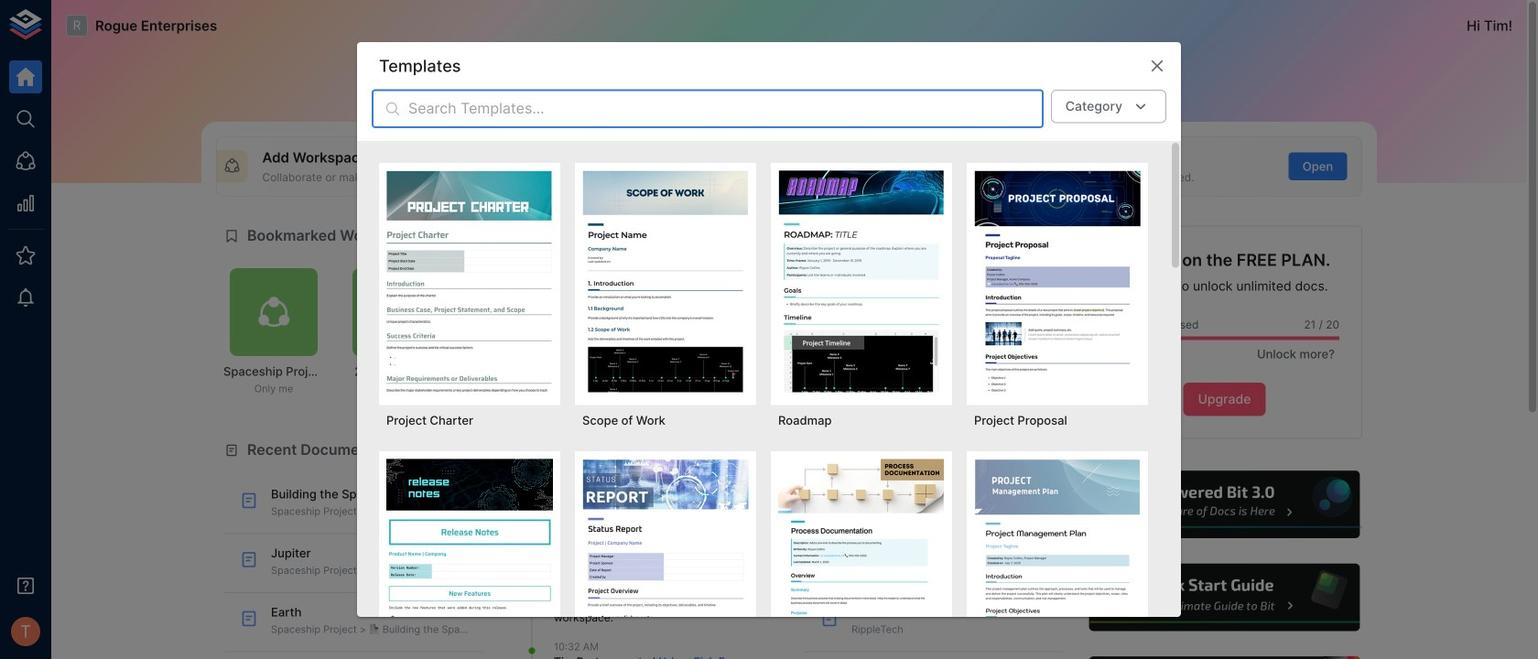 Task type: vqa. For each thing, say whether or not it's contained in the screenshot.
the left 'Partnership Marketing Plan' link
no



Task type: locate. For each thing, give the bounding box(es) containing it.
scope of work image
[[583, 170, 749, 393]]

status report image
[[583, 459, 749, 659]]

Search Templates... text field
[[408, 90, 1044, 128]]

0 vertical spatial help image
[[1087, 469, 1363, 541]]

1 help image from the top
[[1087, 469, 1363, 541]]

1 vertical spatial help image
[[1087, 561, 1363, 634]]

3 help image from the top
[[1087, 654, 1363, 659]]

help image
[[1087, 469, 1363, 541], [1087, 561, 1363, 634], [1087, 654, 1363, 659]]

dialog
[[357, 42, 1181, 659]]

2 vertical spatial help image
[[1087, 654, 1363, 659]]



Task type: describe. For each thing, give the bounding box(es) containing it.
project management plan image
[[975, 459, 1141, 659]]

release notes image
[[387, 459, 553, 659]]

process documentation image
[[779, 459, 945, 659]]

project proposal image
[[975, 170, 1141, 393]]

2 help image from the top
[[1087, 561, 1363, 634]]

project charter image
[[387, 170, 553, 393]]

roadmap image
[[779, 170, 945, 393]]



